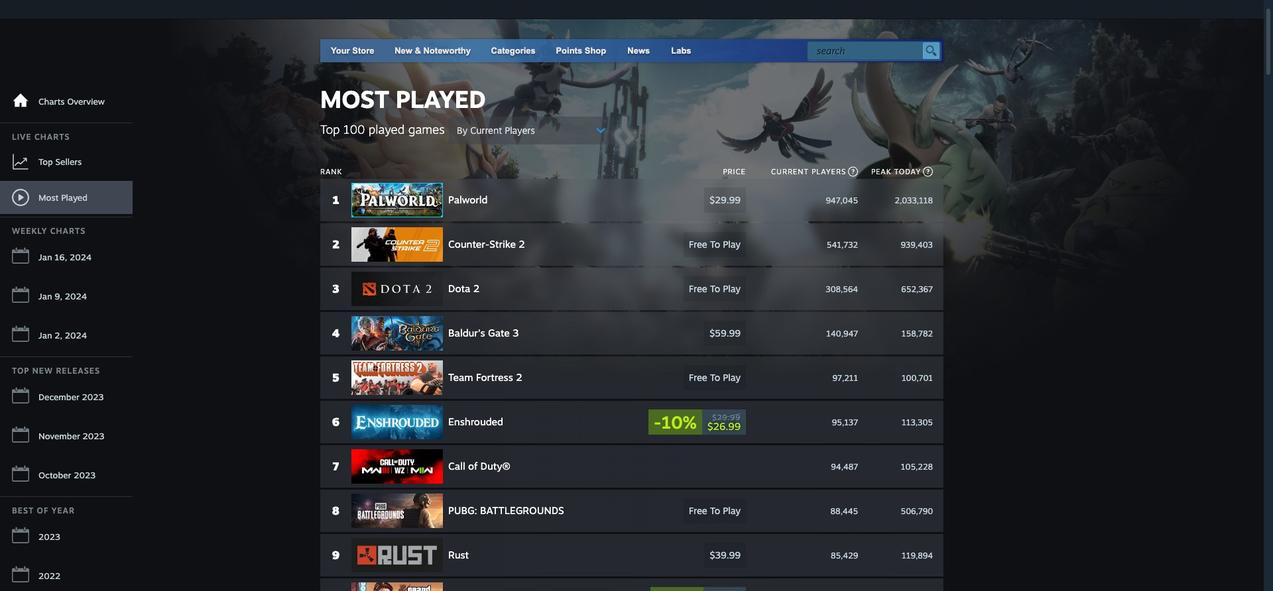 Task type: locate. For each thing, give the bounding box(es) containing it.
1 horizontal spatial 3
[[513, 327, 519, 340]]

live
[[12, 132, 32, 142]]

1 horizontal spatial played
[[396, 84, 486, 114]]

$29.99 for $29.99 $26.99
[[712, 413, 741, 422]]

jan inside jan 9, 2024 link
[[38, 291, 52, 302]]

2 play from the top
[[723, 283, 741, 294]]

3 play from the top
[[723, 372, 741, 383]]

3 right gate
[[513, 327, 519, 340]]

most played link
[[0, 181, 133, 214]]

jan for jan 9, 2024
[[38, 291, 52, 302]]

0 vertical spatial top
[[320, 122, 340, 137]]

1 free from the top
[[689, 239, 708, 250]]

2023
[[82, 392, 104, 403], [83, 431, 105, 442], [74, 470, 96, 481], [38, 532, 60, 543]]

1 horizontal spatial most
[[320, 84, 389, 114]]

1 vertical spatial 2024
[[65, 291, 87, 302]]

2 horizontal spatial top
[[320, 122, 340, 137]]

0 horizontal spatial 3
[[332, 282, 339, 296]]

november 2023 link
[[0, 419, 133, 455]]

1 vertical spatial $29.99
[[712, 413, 741, 422]]

308,564
[[826, 284, 858, 294]]

2,
[[55, 330, 62, 341]]

most played down top sellers link
[[38, 192, 88, 203]]

most up 'weekly charts'
[[38, 192, 59, 203]]

1 horizontal spatial top
[[38, 156, 53, 167]]

2 down "1"
[[332, 237, 339, 251]]

jan left 2, on the bottom
[[38, 330, 52, 341]]

None search field
[[807, 41, 941, 60]]

free to play for 2
[[689, 239, 741, 250]]

played down sellers on the left
[[61, 192, 88, 203]]

team fortress 2 link
[[352, 361, 637, 395]]

october 2023
[[38, 470, 96, 481]]

2023 down best of year on the left
[[38, 532, 60, 543]]

0 vertical spatial charts
[[38, 96, 65, 107]]

categories link
[[491, 46, 536, 56]]

dota
[[448, 283, 471, 295]]

2 vertical spatial jan
[[38, 330, 52, 341]]

1 vertical spatial top
[[38, 156, 53, 167]]

november
[[38, 431, 80, 442]]

1 vertical spatial new
[[32, 366, 53, 376]]

1 play from the top
[[723, 239, 741, 250]]

jan left 9,
[[38, 291, 52, 302]]

current right by
[[470, 125, 502, 136]]

charts overview
[[38, 96, 105, 107]]

0 horizontal spatial top
[[12, 366, 30, 376]]

2,033,118
[[895, 195, 933, 205]]

call of duty®
[[448, 460, 511, 473]]

top for top 100 played games
[[320, 122, 340, 137]]

play for 2
[[723, 239, 741, 250]]

2
[[332, 237, 339, 251], [519, 238, 525, 251], [473, 283, 480, 295], [516, 371, 522, 384]]

2 free from the top
[[689, 283, 708, 294]]

0 vertical spatial most played
[[320, 84, 486, 114]]

jan left 16,
[[38, 252, 52, 263]]

live charts
[[12, 132, 70, 142]]

news link
[[617, 39, 661, 62]]

new left &
[[395, 46, 412, 56]]

current
[[470, 125, 502, 136], [771, 167, 809, 176]]

peak today
[[871, 167, 921, 176]]

1 vertical spatial charts
[[34, 132, 70, 142]]

2024 right 2, on the bottom
[[65, 330, 87, 341]]

of
[[468, 460, 478, 473], [37, 506, 49, 516]]

94,487
[[831, 462, 858, 472]]

players
[[505, 125, 535, 136], [812, 167, 846, 176]]

2023 for october 2023
[[74, 470, 96, 481]]

rust
[[448, 549, 469, 562]]

2 jan from the top
[[38, 291, 52, 302]]

1 vertical spatial most
[[38, 192, 59, 203]]

2024 right 16,
[[70, 252, 92, 263]]

1 horizontal spatial most played
[[320, 84, 486, 114]]

dota 2 link
[[352, 272, 637, 306]]

1 vertical spatial current
[[771, 167, 809, 176]]

games
[[408, 122, 445, 137]]

0 horizontal spatial most
[[38, 192, 59, 203]]

0 vertical spatial 2024
[[70, 252, 92, 263]]

0 vertical spatial of
[[468, 460, 478, 473]]

2023 right november
[[83, 431, 105, 442]]

97,211
[[833, 373, 858, 383]]

2 vertical spatial charts
[[50, 226, 86, 236]]

to for 2
[[710, 239, 720, 250]]

0 vertical spatial new
[[395, 46, 412, 56]]

rust link
[[352, 539, 637, 573]]

weekly charts
[[12, 226, 86, 236]]

palworld link
[[352, 183, 637, 218]]

store
[[352, 46, 374, 56]]

play for 8
[[723, 505, 741, 517]]

top sellers link
[[0, 145, 133, 178]]

overview
[[67, 96, 105, 107]]

2 right "dota"
[[473, 283, 480, 295]]

of right best
[[37, 506, 49, 516]]

play
[[723, 239, 741, 250], [723, 283, 741, 294], [723, 372, 741, 383], [723, 505, 741, 517]]

top up the december 2023 link
[[12, 366, 30, 376]]

top
[[320, 122, 340, 137], [38, 156, 53, 167], [12, 366, 30, 376]]

charts up the jan 16, 2024
[[50, 226, 86, 236]]

2023 right october
[[74, 470, 96, 481]]

peak
[[871, 167, 892, 176]]

3 free from the top
[[689, 372, 708, 383]]

0 vertical spatial jan
[[38, 252, 52, 263]]

0 horizontal spatial players
[[505, 125, 535, 136]]

charts overview link
[[0, 84, 133, 120]]

0 vertical spatial most
[[320, 84, 389, 114]]

2023 for november 2023
[[83, 431, 105, 442]]

charts for top
[[34, 132, 70, 142]]

most
[[320, 84, 389, 114], [38, 192, 59, 203]]

most played
[[320, 84, 486, 114], [38, 192, 88, 203]]

new
[[395, 46, 412, 56], [32, 366, 53, 376]]

of right "call"
[[468, 460, 478, 473]]

2 free to play from the top
[[689, 283, 741, 294]]

1 vertical spatial 3
[[513, 327, 519, 340]]

1 free to play from the top
[[689, 239, 741, 250]]

noteworthy
[[423, 46, 471, 56]]

of inside call of duty® link
[[468, 460, 478, 473]]

most played up played in the top of the page
[[320, 84, 486, 114]]

jan 2, 2024 link
[[0, 318, 133, 354]]

3 jan from the top
[[38, 330, 52, 341]]

jan inside jan 2, 2024 link
[[38, 330, 52, 341]]

113,305
[[902, 418, 933, 427]]

jan 9, 2024 link
[[0, 279, 133, 315]]

charts left overview
[[38, 96, 65, 107]]

labs
[[671, 46, 692, 56]]

sellers
[[55, 156, 82, 167]]

baldur's gate 3
[[448, 327, 519, 340]]

10%
[[662, 412, 697, 433]]

to for 8
[[710, 505, 720, 517]]

1 vertical spatial of
[[37, 506, 49, 516]]

1 jan from the top
[[38, 252, 52, 263]]

enshrouded
[[448, 416, 503, 428]]

2023 down the 'releases'
[[82, 392, 104, 403]]

95,137
[[832, 418, 858, 427]]

2 vertical spatial 2024
[[65, 330, 87, 341]]

652,367
[[902, 284, 933, 294]]

categories
[[491, 46, 536, 56]]

to for 5
[[710, 372, 720, 383]]

$29.99 for $29.99
[[710, 194, 741, 206]]

baldur's
[[448, 327, 485, 340]]

0 horizontal spatial current
[[470, 125, 502, 136]]

1 vertical spatial played
[[61, 192, 88, 203]]

of for best
[[37, 506, 49, 516]]

$29.99 right 10%
[[712, 413, 741, 422]]

4 free to play from the top
[[689, 505, 741, 517]]

your
[[331, 46, 350, 56]]

played up games
[[396, 84, 486, 114]]

1 horizontal spatial current
[[771, 167, 809, 176]]

$29.99 down price
[[710, 194, 741, 206]]

october 2023 link
[[0, 458, 133, 494]]

2024 right 9,
[[65, 291, 87, 302]]

1 vertical spatial jan
[[38, 291, 52, 302]]

0 vertical spatial current
[[470, 125, 502, 136]]

$39.99
[[710, 550, 741, 561]]

3 to from the top
[[710, 372, 720, 383]]

4 to from the top
[[710, 505, 720, 517]]

2024
[[70, 252, 92, 263], [65, 291, 87, 302], [65, 330, 87, 341]]

3 up 4
[[332, 282, 339, 296]]

to
[[710, 239, 720, 250], [710, 283, 720, 294], [710, 372, 720, 383], [710, 505, 720, 517]]

1 to from the top
[[710, 239, 720, 250]]

2 to from the top
[[710, 283, 720, 294]]

december 2023
[[38, 392, 104, 403]]

1 vertical spatial players
[[812, 167, 846, 176]]

4 free from the top
[[689, 505, 708, 517]]

140,947
[[827, 329, 858, 339]]

1 vertical spatial most played
[[38, 192, 88, 203]]

your store
[[331, 46, 374, 56]]

158,782
[[902, 329, 933, 339]]

0 vertical spatial $29.99
[[710, 194, 741, 206]]

most up 100
[[320, 84, 389, 114]]

top left sellers on the left
[[38, 156, 53, 167]]

charts
[[38, 96, 65, 107], [34, 132, 70, 142], [50, 226, 86, 236]]

$29.99 inside $29.99 $26.99
[[712, 413, 741, 422]]

2 vertical spatial top
[[12, 366, 30, 376]]

current right price
[[771, 167, 809, 176]]

new up the december on the left of page
[[32, 366, 53, 376]]

jan inside jan 16, 2024 link
[[38, 252, 52, 263]]

players right by
[[505, 125, 535, 136]]

0 horizontal spatial of
[[37, 506, 49, 516]]

105,228
[[901, 462, 933, 472]]

charts up top sellers
[[34, 132, 70, 142]]

team fortress 2
[[448, 371, 522, 384]]

3 free to play from the top
[[689, 372, 741, 383]]

1 horizontal spatial of
[[468, 460, 478, 473]]

2 right strike
[[519, 238, 525, 251]]

free
[[689, 239, 708, 250], [689, 283, 708, 294], [689, 372, 708, 383], [689, 505, 708, 517]]

players up 947,045
[[812, 167, 846, 176]]

top left 100
[[320, 122, 340, 137]]

4 play from the top
[[723, 505, 741, 517]]

100,701
[[902, 373, 933, 383]]



Task type: vqa. For each thing, say whether or not it's contained in the screenshot.


Task type: describe. For each thing, give the bounding box(es) containing it.
counter-strike 2 link
[[352, 227, 637, 262]]

top for top new releases
[[12, 366, 30, 376]]

dota 2
[[448, 283, 480, 295]]

jan 16, 2024
[[38, 252, 92, 263]]

counter-strike 2
[[448, 238, 525, 251]]

top sellers
[[38, 156, 82, 167]]

0 vertical spatial 3
[[332, 282, 339, 296]]

9
[[332, 549, 340, 562]]

november 2023
[[38, 431, 105, 442]]

december
[[38, 392, 80, 403]]

team
[[448, 371, 473, 384]]

2024 for jan 9, 2024
[[65, 291, 87, 302]]

gate
[[488, 327, 510, 340]]

&
[[415, 46, 421, 56]]

baldur's gate 3 link
[[352, 316, 637, 351]]

fortress
[[476, 371, 513, 384]]

0 horizontal spatial most played
[[38, 192, 88, 203]]

-
[[654, 412, 662, 433]]

battlegrounds
[[480, 505, 564, 517]]

5
[[332, 371, 340, 385]]

current players
[[771, 167, 846, 176]]

by current players
[[457, 125, 535, 136]]

pubg: battlegrounds link
[[352, 494, 637, 529]]

100
[[344, 122, 365, 137]]

releases
[[56, 366, 100, 376]]

labs link
[[661, 39, 702, 62]]

best of year
[[12, 506, 75, 516]]

88,445
[[831, 506, 858, 516]]

1 horizontal spatial new
[[395, 46, 412, 56]]

play for 3
[[723, 283, 741, 294]]

news
[[628, 46, 650, 56]]

9,
[[55, 291, 62, 302]]

play for 5
[[723, 372, 741, 383]]

0 vertical spatial players
[[505, 125, 535, 136]]

best
[[12, 506, 34, 516]]

december 2023 link
[[0, 379, 133, 416]]

8
[[332, 504, 340, 518]]

weekly
[[12, 226, 47, 236]]

947,045
[[826, 195, 858, 205]]

played
[[369, 122, 405, 137]]

year
[[52, 506, 75, 516]]

jan for jan 16, 2024
[[38, 252, 52, 263]]

new & noteworthy link
[[395, 46, 471, 56]]

charts inside 'charts overview' 'link'
[[38, 96, 65, 107]]

october
[[38, 470, 71, 481]]

rank
[[320, 167, 342, 176]]

jan for jan 2, 2024
[[38, 330, 52, 341]]

free for 5
[[689, 372, 708, 383]]

charts for jan
[[50, 226, 86, 236]]

new & noteworthy
[[395, 46, 471, 56]]

by
[[457, 125, 468, 136]]

free to play for 5
[[689, 372, 741, 383]]

call
[[448, 460, 465, 473]]

palworld
[[448, 194, 488, 206]]

939,403
[[901, 240, 933, 250]]

points shop link
[[545, 39, 617, 62]]

jan 2, 2024
[[38, 330, 87, 341]]

0 horizontal spatial new
[[32, 366, 53, 376]]

free for 3
[[689, 283, 708, 294]]

top 100 played games
[[320, 122, 445, 137]]

4
[[332, 326, 340, 340]]

jan 9, 2024
[[38, 291, 87, 302]]

119,894
[[902, 551, 933, 561]]

85,429
[[831, 551, 858, 561]]

search search field
[[817, 42, 920, 60]]

0 vertical spatial played
[[396, 84, 486, 114]]

today
[[895, 167, 921, 176]]

2022 link
[[0, 558, 133, 592]]

jan 16, 2024 link
[[0, 239, 133, 276]]

of for call
[[468, 460, 478, 473]]

541,732
[[827, 240, 858, 250]]

price
[[723, 167, 746, 176]]

top for top sellers
[[38, 156, 53, 167]]

2024 for jan 16, 2024
[[70, 252, 92, 263]]

7
[[333, 460, 339, 474]]

pubg: battlegrounds
[[448, 505, 564, 517]]

16,
[[55, 252, 67, 263]]

enshrouded link
[[352, 405, 637, 440]]

2023 link
[[0, 519, 133, 556]]

-10%
[[654, 412, 697, 433]]

free for 8
[[689, 505, 708, 517]]

your store link
[[331, 46, 374, 56]]

2 right fortress
[[516, 371, 522, 384]]

$29.99 $26.99
[[708, 413, 741, 433]]

6
[[332, 415, 340, 429]]

to for 3
[[710, 283, 720, 294]]

points shop
[[556, 46, 606, 56]]

1
[[333, 193, 339, 207]]

free to play for 8
[[689, 505, 741, 517]]

$59.99
[[710, 328, 741, 339]]

2024 for jan 2, 2024
[[65, 330, 87, 341]]

1 horizontal spatial players
[[812, 167, 846, 176]]

0 horizontal spatial played
[[61, 192, 88, 203]]

2023 for december 2023
[[82, 392, 104, 403]]

most inside 'most played' link
[[38, 192, 59, 203]]

free to play for 3
[[689, 283, 741, 294]]

2022
[[38, 571, 60, 582]]

free for 2
[[689, 239, 708, 250]]

506,790
[[901, 506, 933, 516]]

counter-
[[448, 238, 490, 251]]



